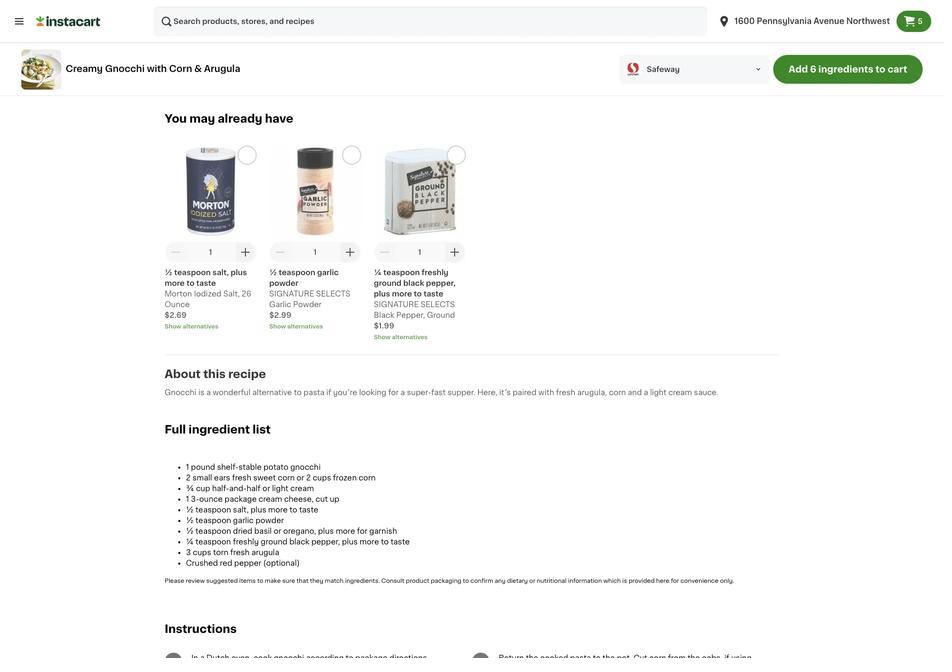 Task type: locate. For each thing, give the bounding box(es) containing it.
match
[[325, 579, 344, 585]]

to up morton
[[187, 280, 195, 287]]

a down this
[[206, 389, 211, 397]]

0 vertical spatial crushed
[[165, 30, 198, 38]]

1 horizontal spatial ¼
[[374, 269, 382, 276]]

crushed up mccormick®
[[165, 30, 198, 38]]

more down the garnish
[[360, 539, 379, 546]]

selects up powder
[[316, 290, 351, 298]]

1 vertical spatial garlic
[[233, 517, 254, 525]]

about this recipe
[[165, 369, 266, 380]]

about
[[165, 369, 201, 380]]

plus up ingredients.
[[342, 539, 358, 546]]

salt, down 'package'
[[233, 507, 249, 514]]

or right basil
[[274, 528, 281, 535]]

½ inside ½ teaspoon salt, plus more to taste morton iodized salt, 26 ounce $2.69 show alternatives
[[165, 269, 172, 276]]

to up pepper,
[[414, 290, 422, 298]]

show down $2.99
[[269, 324, 286, 330]]

super-
[[407, 389, 432, 397]]

items
[[239, 579, 256, 585]]

sure
[[282, 579, 295, 585]]

3-
[[191, 496, 199, 503]]

garlic
[[317, 269, 339, 276], [233, 517, 254, 525]]

1 vertical spatial ¼
[[186, 539, 194, 546]]

1 horizontal spatial alternatives
[[287, 324, 323, 330]]

red
[[165, 62, 180, 70]]

salt, inside ½ teaspoon salt, plus more to taste morton iodized salt, 26 ounce $2.69 show alternatives
[[213, 269, 229, 276]]

gnocchi right creamy
[[105, 64, 145, 73]]

powder inside ½ teaspoon garlic powder signature selects garlic powder $2.99 show alternatives
[[269, 280, 299, 287]]

1 horizontal spatial pepper,
[[426, 280, 456, 287]]

for left the garnish
[[357, 528, 368, 535]]

0 vertical spatial for
[[389, 389, 399, 397]]

0 horizontal spatial cream
[[259, 496, 282, 503]]

show alternatives button down pepper,
[[374, 334, 466, 342]]

1 vertical spatial red
[[220, 560, 232, 567]]

cream down half
[[259, 496, 282, 503]]

1 vertical spatial light
[[272, 485, 289, 493]]

1 horizontal spatial is
[[623, 579, 628, 585]]

plus inside ½ teaspoon salt, plus more to taste morton iodized salt, 26 ounce $2.69 show alternatives
[[231, 269, 247, 276]]

1 decrement quantity image from the left
[[169, 246, 182, 259]]

light
[[651, 389, 667, 397], [272, 485, 289, 493]]

1 horizontal spatial black
[[404, 280, 425, 287]]

0 horizontal spatial for
[[357, 528, 368, 535]]

light right and
[[651, 389, 667, 397]]

crushed down 3
[[186, 560, 218, 567]]

crushed
[[165, 30, 198, 38], [215, 52, 247, 59], [186, 560, 218, 567]]

1 vertical spatial freshly
[[233, 539, 259, 546]]

0 vertical spatial (optional)
[[165, 41, 203, 49]]

black inside 1 pound shelf-stable potato gnocchi 2 small ears fresh sweet corn or 2 cups frozen corn ¾ cup half-and-half or light cream 1 3-ounce package cream cheese, cut up ½ teaspoon salt, plus more to taste ½ teaspoon garlic powder ½ teaspoon dried basil or oregano, plus more for garnish ¼ teaspoon freshly ground black pepper, plus more to taste 3 cups torn fresh arugula crushed red pepper (optional)
[[290, 539, 310, 546]]

more down cheese,
[[268, 507, 288, 514]]

2 horizontal spatial corn
[[609, 389, 626, 397]]

ground inside 1 pound shelf-stable potato gnocchi 2 small ears fresh sweet corn or 2 cups frozen corn ¾ cup half-and-half or light cream 1 3-ounce package cream cheese, cut up ½ teaspoon salt, plus more to taste ½ teaspoon garlic powder ½ teaspoon dried basil or oregano, plus more for garnish ¼ teaspoon freshly ground black pepper, plus more to taste 3 cups torn fresh arugula crushed red pepper (optional)
[[261, 539, 288, 546]]

teaspoon inside ¼ teaspoon freshly ground black pepper, plus more to taste signature selects black pepper, ground $1.99 show alternatives
[[384, 269, 420, 276]]

1 horizontal spatial show
[[269, 324, 286, 330]]

black down oregano,
[[290, 539, 310, 546]]

nutritional
[[537, 579, 567, 585]]

plus up salt,
[[231, 269, 247, 276]]

crushed inside 1 pound shelf-stable potato gnocchi 2 small ears fresh sweet corn or 2 cups frozen corn ¾ cup half-and-half or light cream 1 3-ounce package cream cheese, cut up ½ teaspoon salt, plus more to taste ½ teaspoon garlic powder ½ teaspoon dried basil or oregano, plus more for garnish ¼ teaspoon freshly ground black pepper, plus more to taste 3 cups torn fresh arugula crushed red pepper (optional)
[[186, 560, 218, 567]]

pepper, up 'ground'
[[426, 280, 456, 287]]

0 horizontal spatial a
[[206, 389, 211, 397]]

cup
[[196, 485, 210, 493]]

ounce
[[199, 496, 223, 503]]

0 horizontal spatial show alternatives button
[[165, 323, 257, 331]]

cups right 3
[[193, 549, 211, 557]]

looking
[[359, 389, 387, 397]]

2 horizontal spatial cream
[[669, 389, 692, 397]]

alternatives inside ½ teaspoon salt, plus more to taste morton iodized salt, 26 ounce $2.69 show alternatives
[[183, 324, 219, 330]]

0 horizontal spatial cups
[[193, 549, 211, 557]]

red down "torn" at the bottom left
[[220, 560, 232, 567]]

cut
[[316, 496, 328, 503]]

ground inside ¼ teaspoon freshly ground black pepper, plus more to taste signature selects black pepper, ground $1.99 show alternatives
[[374, 280, 402, 287]]

2 down the gnocchi
[[306, 475, 311, 482]]

garlic up powder
[[317, 269, 339, 276]]

0 vertical spatial garlic
[[317, 269, 339, 276]]

consult
[[382, 579, 405, 585]]

plus up black
[[374, 290, 390, 298]]

2 horizontal spatial a
[[644, 389, 649, 397]]

0 vertical spatial ground
[[374, 280, 402, 287]]

0 vertical spatial ¼
[[374, 269, 382, 276]]

0 horizontal spatial decrement quantity image
[[169, 246, 182, 259]]

corn
[[609, 389, 626, 397], [278, 475, 295, 482], [359, 475, 376, 482]]

0 vertical spatial cups
[[313, 475, 331, 482]]

1 horizontal spatial salt,
[[233, 507, 249, 514]]

plus inside ¼ teaspoon freshly ground black pepper, plus more to taste signature selects black pepper, ground $1.99 show alternatives
[[374, 290, 390, 298]]

1 horizontal spatial (optional)
[[263, 560, 300, 567]]

powder up garlic
[[269, 280, 299, 287]]

1 horizontal spatial ground
[[374, 280, 402, 287]]

black up pepper,
[[404, 280, 425, 287]]

1 vertical spatial salt,
[[233, 507, 249, 514]]

increment quantity image
[[239, 7, 252, 20], [239, 246, 252, 259], [344, 246, 357, 259]]

selects up 'ground'
[[421, 301, 455, 308]]

decrement quantity image
[[169, 246, 182, 259], [274, 246, 286, 259]]

0 horizontal spatial gnocchi
[[105, 64, 145, 73]]

is right which
[[623, 579, 628, 585]]

to inside ½ teaspoon salt, plus more to taste morton iodized salt, 26 ounce $2.69 show alternatives
[[187, 280, 195, 287]]

0 vertical spatial is
[[198, 389, 205, 397]]

small
[[193, 475, 212, 482]]

safeway button
[[620, 55, 770, 84]]

light down sweet
[[272, 485, 289, 493]]

salt, up salt,
[[213, 269, 229, 276]]

2 vertical spatial crushed
[[186, 560, 218, 567]]

None search field
[[154, 6, 707, 36]]

to left pasta
[[294, 389, 302, 397]]

1 vertical spatial powder
[[256, 517, 284, 525]]

with up "$4.99"
[[147, 64, 167, 73]]

a
[[206, 389, 211, 397], [401, 389, 405, 397], [644, 389, 649, 397]]

1 horizontal spatial decrement quantity image
[[274, 246, 286, 259]]

powder up basil
[[256, 517, 284, 525]]

2 vertical spatial fresh
[[230, 549, 250, 557]]

show alternatives button for $2.69
[[165, 323, 257, 331]]

only.
[[720, 579, 735, 585]]

1 vertical spatial selects
[[421, 301, 455, 308]]

0 vertical spatial light
[[651, 389, 667, 397]]

1 horizontal spatial 2
[[306, 475, 311, 482]]

0 vertical spatial powder
[[269, 280, 299, 287]]

show inside ½ teaspoon salt, plus more to taste morton iodized salt, 26 ounce $2.69 show alternatives
[[165, 324, 181, 330]]

3 a from the left
[[644, 389, 649, 397]]

pepper, inside 1 pound shelf-stable potato gnocchi 2 small ears fresh sweet corn or 2 cups frozen corn ¾ cup half-and-half or light cream 1 3-ounce package cream cheese, cut up ½ teaspoon salt, plus more to taste ½ teaspoon garlic powder ½ teaspoon dried basil or oregano, plus more for garnish ¼ teaspoon freshly ground black pepper, plus more to taste 3 cups torn fresh arugula crushed red pepper (optional)
[[312, 539, 340, 546]]

package
[[225, 496, 257, 503]]

supper.
[[448, 389, 476, 397]]

0 horizontal spatial with
[[147, 64, 167, 73]]

to
[[876, 65, 886, 74], [187, 280, 195, 287], [414, 290, 422, 298], [294, 389, 302, 397], [290, 507, 297, 514], [381, 539, 389, 546], [257, 579, 263, 585], [463, 579, 469, 585]]

¼ up black
[[374, 269, 382, 276]]

1 horizontal spatial cups
[[313, 475, 331, 482]]

1 horizontal spatial for
[[389, 389, 399, 397]]

0 horizontal spatial selects
[[316, 290, 351, 298]]

creamy gnocchi with corn & arugula
[[66, 64, 240, 73]]

potato
[[264, 464, 289, 471]]

pepper up items
[[234, 560, 262, 567]]

crushed up the arugula
[[215, 52, 247, 59]]

any
[[495, 579, 506, 585]]

taste up 'ground'
[[424, 290, 444, 298]]

increment quantity image for ½ teaspoon garlic powder
[[344, 246, 357, 259]]

taste up the iodized in the left of the page
[[196, 280, 216, 287]]

2 a from the left
[[401, 389, 405, 397]]

0 horizontal spatial salt,
[[213, 269, 229, 276]]

freshly up 'ground'
[[422, 269, 449, 276]]

teaspoon
[[174, 269, 211, 276], [279, 269, 315, 276], [384, 269, 420, 276], [196, 507, 231, 514], [196, 517, 231, 525], [196, 528, 231, 535], [196, 539, 231, 546]]

more
[[165, 280, 185, 287], [392, 290, 412, 298], [268, 507, 288, 514], [336, 528, 355, 535], [360, 539, 379, 546]]

taste
[[196, 280, 216, 287], [424, 290, 444, 298], [299, 507, 319, 514], [391, 539, 410, 546]]

a right and
[[644, 389, 649, 397]]

0 horizontal spatial ¼
[[186, 539, 194, 546]]

ounce
[[165, 301, 190, 308]]

signature up black
[[374, 301, 419, 308]]

0 horizontal spatial alternatives
[[183, 324, 219, 330]]

this
[[203, 369, 226, 380]]

0 horizontal spatial pepper,
[[312, 539, 340, 546]]

corn down potato
[[278, 475, 295, 482]]

¼ inside ¼ teaspoon freshly ground black pepper, plus more to taste signature selects black pepper, ground $1.99 show alternatives
[[374, 269, 382, 276]]

gnocchi is a wonderful alternative to pasta if you're looking for a super-fast supper. here, it's paired with fresh arugula, corn and a light cream sauce.
[[165, 389, 719, 397]]

cream left sauce.
[[669, 389, 692, 397]]

half-
[[212, 485, 229, 493]]

to left make
[[257, 579, 263, 585]]

decrement quantity image
[[169, 7, 182, 20], [378, 246, 391, 259]]

1 horizontal spatial show alternatives button
[[269, 323, 361, 331]]

(optional) up sure
[[263, 560, 300, 567]]

1 vertical spatial for
[[357, 528, 368, 535]]

to left cart
[[876, 65, 886, 74]]

please
[[165, 579, 184, 585]]

1 horizontal spatial signature
[[374, 301, 419, 308]]

$2.69
[[165, 312, 187, 319]]

red up mccormick®
[[200, 30, 212, 38]]

1 up ½ teaspoon garlic powder signature selects garlic powder $2.99 show alternatives at the left of the page
[[314, 249, 317, 256]]

or
[[297, 475, 304, 482], [263, 485, 270, 493], [274, 528, 281, 535], [530, 579, 536, 585]]

2
[[186, 475, 191, 482], [306, 475, 311, 482]]

confirm
[[471, 579, 494, 585]]

show alternatives button down powder
[[269, 323, 361, 331]]

1 up crushed red pepper (optional) mccormick® crushed red pepper $4.99
[[209, 10, 212, 18]]

1 vertical spatial pepper
[[234, 560, 262, 567]]

ground up arugula
[[261, 539, 288, 546]]

1 vertical spatial (optional)
[[263, 560, 300, 567]]

for right here at the right
[[671, 579, 679, 585]]

signature inside ¼ teaspoon freshly ground black pepper, plus more to taste signature selects black pepper, ground $1.99 show alternatives
[[374, 301, 419, 308]]

0 vertical spatial salt,
[[213, 269, 229, 276]]

1 vertical spatial with
[[539, 389, 555, 397]]

cups
[[313, 475, 331, 482], [193, 549, 211, 557]]

alternatives down powder
[[287, 324, 323, 330]]

0 vertical spatial pepper
[[214, 30, 242, 38]]

pepper
[[214, 30, 242, 38], [234, 560, 262, 567]]

1 pound shelf-stable potato gnocchi 2 small ears fresh sweet corn or 2 cups frozen corn ¾ cup half-and-half or light cream 1 3-ounce package cream cheese, cut up ½ teaspoon salt, plus more to taste ½ teaspoon garlic powder ½ teaspoon dried basil or oregano, plus more for garnish ¼ teaspoon freshly ground black pepper, plus more to taste 3 cups torn fresh arugula crushed red pepper (optional)
[[186, 464, 410, 567]]

ground up black
[[374, 280, 402, 287]]

1 left increment quantity image
[[418, 249, 422, 256]]

3
[[186, 549, 191, 557]]

0 horizontal spatial light
[[272, 485, 289, 493]]

corn right frozen
[[359, 475, 376, 482]]

arugula
[[252, 549, 279, 557]]

fresh
[[556, 389, 576, 397], [232, 475, 252, 482], [230, 549, 250, 557]]

0 vertical spatial red
[[200, 30, 212, 38]]

light inside 1 pound shelf-stable potato gnocchi 2 small ears fresh sweet corn or 2 cups frozen corn ¾ cup half-and-half or light cream 1 3-ounce package cream cheese, cut up ½ teaspoon salt, plus more to taste ½ teaspoon garlic powder ½ teaspoon dried basil or oregano, plus more for garnish ¼ teaspoon freshly ground black pepper, plus more to taste 3 cups torn fresh arugula crushed red pepper (optional)
[[272, 485, 289, 493]]

1 horizontal spatial garlic
[[317, 269, 339, 276]]

product group
[[165, 0, 257, 93], [165, 146, 257, 331], [269, 146, 361, 331], [374, 146, 466, 342]]

1 up the iodized in the left of the page
[[209, 249, 212, 256]]

wonderful
[[213, 389, 251, 397]]

pepper up the arugula
[[214, 30, 242, 38]]

0 horizontal spatial black
[[290, 539, 310, 546]]

1 vertical spatial black
[[290, 539, 310, 546]]

information
[[568, 579, 602, 585]]

2 vertical spatial for
[[671, 579, 679, 585]]

0 vertical spatial signature
[[269, 290, 314, 298]]

more up morton
[[165, 280, 185, 287]]

$4.99
[[165, 73, 187, 81]]

plus down 'package'
[[251, 507, 266, 514]]

2 horizontal spatial show alternatives button
[[374, 334, 466, 342]]

for right looking
[[389, 389, 399, 397]]

pepper, down oregano,
[[312, 539, 340, 546]]

Search field
[[154, 6, 707, 36]]

show inside ½ teaspoon garlic powder signature selects garlic powder $2.99 show alternatives
[[269, 324, 286, 330]]

alternatives
[[183, 324, 219, 330], [287, 324, 323, 330], [392, 335, 428, 341]]

signature up garlic
[[269, 290, 314, 298]]

1 horizontal spatial freshly
[[422, 269, 449, 276]]

¼ teaspoon freshly ground black pepper, plus more to taste signature selects black pepper, ground $1.99 show alternatives
[[374, 269, 456, 341]]

selects
[[316, 290, 351, 298], [421, 301, 455, 308]]

cream
[[669, 389, 692, 397], [291, 485, 314, 493], [259, 496, 282, 503]]

a left super-
[[401, 389, 405, 397]]

freshly down dried
[[233, 539, 259, 546]]

(optional) up mccormick®
[[165, 41, 203, 49]]

paired
[[513, 389, 537, 397]]

show down "$1.99"
[[374, 335, 391, 341]]

26
[[242, 290, 251, 298]]

0 horizontal spatial ground
[[261, 539, 288, 546]]

taste down the garnish
[[391, 539, 410, 546]]

2 up '¾'
[[186, 475, 191, 482]]

signature
[[269, 290, 314, 298], [374, 301, 419, 308]]

with right the paired
[[539, 389, 555, 397]]

northwest
[[847, 17, 891, 25]]

show
[[165, 324, 181, 330], [269, 324, 286, 330], [374, 335, 391, 341]]

here,
[[478, 389, 498, 397]]

freshly inside ¼ teaspoon freshly ground black pepper, plus more to taste signature selects black pepper, ground $1.99 show alternatives
[[422, 269, 449, 276]]

0 vertical spatial pepper,
[[426, 280, 456, 287]]

ground
[[374, 280, 402, 287], [261, 539, 288, 546]]

dried
[[233, 528, 253, 535]]

garlic up dried
[[233, 517, 254, 525]]

1 horizontal spatial red
[[220, 560, 232, 567]]

recipe
[[228, 369, 266, 380]]

cream up cheese,
[[291, 485, 314, 493]]

avenue
[[814, 17, 845, 25]]

0 horizontal spatial garlic
[[233, 517, 254, 525]]

0 horizontal spatial signature
[[269, 290, 314, 298]]

(optional) inside crushed red pepper (optional) mccormick® crushed red pepper $4.99
[[165, 41, 203, 49]]

make
[[265, 579, 281, 585]]

2 horizontal spatial show
[[374, 335, 391, 341]]

5
[[918, 18, 923, 25]]

ingredients
[[819, 65, 874, 74]]

1 vertical spatial pepper,
[[312, 539, 340, 546]]

half
[[247, 485, 261, 493]]

1600 pennsylvania avenue northwest
[[735, 17, 891, 25]]

¼ up 3
[[186, 539, 194, 546]]

packaging
[[431, 579, 462, 585]]

selects inside ¼ teaspoon freshly ground black pepper, plus more to taste signature selects black pepper, ground $1.99 show alternatives
[[421, 301, 455, 308]]

fresh right "torn" at the bottom left
[[230, 549, 250, 557]]

alternatives down pepper,
[[392, 335, 428, 341]]

corn left and
[[609, 389, 626, 397]]

is down this
[[198, 389, 205, 397]]

½ inside ½ teaspoon garlic powder signature selects garlic powder $2.99 show alternatives
[[269, 269, 277, 276]]

1 horizontal spatial cream
[[291, 485, 314, 493]]

2 2 from the left
[[306, 475, 311, 482]]

1 vertical spatial cream
[[291, 485, 314, 493]]

1 vertical spatial ground
[[261, 539, 288, 546]]

shelf-
[[217, 464, 239, 471]]

(optional)
[[165, 41, 203, 49], [263, 560, 300, 567]]

please review suggested items to make sure that they match ingredients. consult product packaging to confirm any dietary or nutritional information which is provided here for convenience only.
[[165, 579, 735, 585]]

1 vertical spatial crushed
[[215, 52, 247, 59]]

fresh up and- in the bottom left of the page
[[232, 475, 252, 482]]

1 horizontal spatial a
[[401, 389, 405, 397]]

½
[[165, 269, 172, 276], [269, 269, 277, 276], [186, 507, 194, 514], [186, 517, 194, 525], [186, 528, 194, 535]]

or down the gnocchi
[[297, 475, 304, 482]]

show alternatives button
[[165, 323, 257, 331], [269, 323, 361, 331], [374, 334, 466, 342]]

teaspoon inside ½ teaspoon garlic powder signature selects garlic powder $2.99 show alternatives
[[279, 269, 315, 276]]

black
[[404, 280, 425, 287], [290, 539, 310, 546]]

to inside button
[[876, 65, 886, 74]]

1 for the rightmost decrement quantity image
[[418, 249, 422, 256]]

alternatives down $2.69
[[183, 324, 219, 330]]

more up pepper,
[[392, 290, 412, 298]]

6
[[811, 65, 817, 74]]

0 horizontal spatial show
[[165, 324, 181, 330]]

alternatives inside ½ teaspoon garlic powder signature selects garlic powder $2.99 show alternatives
[[287, 324, 323, 330]]

1 for decrement quantity icon corresponding to ½ teaspoon salt, plus more to taste
[[209, 249, 212, 256]]

0 horizontal spatial (optional)
[[165, 41, 203, 49]]

show alternatives button down the iodized in the left of the page
[[165, 323, 257, 331]]

which
[[604, 579, 621, 585]]

0 vertical spatial selects
[[316, 290, 351, 298]]

show down $2.69
[[165, 324, 181, 330]]

powder inside 1 pound shelf-stable potato gnocchi 2 small ears fresh sweet corn or 2 cups frozen corn ¾ cup half-and-half or light cream 1 3-ounce package cream cheese, cut up ½ teaspoon salt, plus more to taste ½ teaspoon garlic powder ½ teaspoon dried basil or oregano, plus more for garnish ¼ teaspoon freshly ground black pepper, plus more to taste 3 cups torn fresh arugula crushed red pepper (optional)
[[256, 517, 284, 525]]

pound
[[191, 464, 215, 471]]

1 horizontal spatial selects
[[421, 301, 455, 308]]

0 vertical spatial black
[[404, 280, 425, 287]]

decrement quantity image up morton
[[169, 246, 182, 259]]

0 vertical spatial freshly
[[422, 269, 449, 276]]

fresh left arugula,
[[556, 389, 576, 397]]

red inside 1 pound shelf-stable potato gnocchi 2 small ears fresh sweet corn or 2 cups frozen corn ¾ cup half-and-half or light cream 1 3-ounce package cream cheese, cut up ½ teaspoon salt, plus more to taste ½ teaspoon garlic powder ½ teaspoon dried basil or oregano, plus more for garnish ¼ teaspoon freshly ground black pepper, plus more to taste 3 cups torn fresh arugula crushed red pepper (optional)
[[220, 560, 232, 567]]

cups down the gnocchi
[[313, 475, 331, 482]]

0 vertical spatial decrement quantity image
[[169, 7, 182, 20]]

decrement quantity image up garlic
[[274, 246, 286, 259]]

gnocchi down the about
[[165, 389, 197, 397]]

0 vertical spatial gnocchi
[[105, 64, 145, 73]]

2 decrement quantity image from the left
[[274, 246, 286, 259]]

add
[[789, 65, 808, 74]]



Task type: describe. For each thing, give the bounding box(es) containing it.
full
[[165, 424, 186, 436]]

increment quantity image
[[449, 246, 462, 259]]

1 vertical spatial fresh
[[232, 475, 252, 482]]

basil
[[254, 528, 272, 535]]

selects inside ½ teaspoon garlic powder signature selects garlic powder $2.99 show alternatives
[[316, 290, 351, 298]]

½ teaspoon salt, plus more to taste morton iodized salt, 26 ounce $2.69 show alternatives
[[165, 269, 251, 330]]

iodized
[[194, 290, 222, 298]]

black
[[374, 312, 395, 319]]

1 horizontal spatial gnocchi
[[165, 389, 197, 397]]

ingredient
[[189, 424, 250, 436]]

safeway
[[647, 66, 680, 73]]

show alternatives button for $1.99
[[374, 334, 466, 342]]

pepper, inside ¼ teaspoon freshly ground black pepper, plus more to taste signature selects black pepper, ground $1.99 show alternatives
[[426, 280, 456, 287]]

1 horizontal spatial light
[[651, 389, 667, 397]]

to down cheese,
[[290, 507, 297, 514]]

oregano,
[[283, 528, 316, 535]]

pepper inside 1 pound shelf-stable potato gnocchi 2 small ears fresh sweet corn or 2 cups frozen corn ¾ cup half-and-half or light cream 1 3-ounce package cream cheese, cut up ½ teaspoon salt, plus more to taste ½ teaspoon garlic powder ½ teaspoon dried basil or oregano, plus more for garnish ¼ teaspoon freshly ground black pepper, plus more to taste 3 cups torn fresh arugula crushed red pepper (optional)
[[234, 560, 262, 567]]

sauce.
[[694, 389, 719, 397]]

1600 pennsylvania avenue northwest button
[[718, 6, 891, 36]]

frozen
[[333, 475, 357, 482]]

¾
[[186, 485, 194, 493]]

here
[[657, 579, 670, 585]]

½ teaspoon garlic powder signature selects garlic powder $2.99 show alternatives
[[269, 269, 351, 330]]

up
[[330, 496, 340, 503]]

show alternatives button for $2.99
[[269, 323, 361, 331]]

crushed red pepper (optional) mccormick® crushed red pepper $4.99
[[165, 30, 247, 81]]

1 for decrement quantity image to the left
[[209, 10, 212, 18]]

sweet
[[253, 475, 276, 482]]

gnocchi
[[290, 464, 321, 471]]

0 horizontal spatial decrement quantity image
[[169, 7, 182, 20]]

1 left pound
[[186, 464, 189, 471]]

it's
[[500, 389, 511, 397]]

&
[[194, 64, 202, 73]]

1600 pennsylvania avenue northwest button
[[712, 6, 897, 36]]

fast
[[432, 389, 446, 397]]

5 button
[[897, 11, 932, 32]]

instructions
[[165, 624, 237, 635]]

if
[[327, 389, 331, 397]]

suggested
[[206, 579, 238, 585]]

taste inside ½ teaspoon salt, plus more to taste morton iodized salt, 26 ounce $2.69 show alternatives
[[196, 280, 216, 287]]

cart
[[888, 65, 908, 74]]

2 vertical spatial cream
[[259, 496, 282, 503]]

ground
[[427, 312, 455, 319]]

corn
[[169, 64, 192, 73]]

garnish
[[370, 528, 397, 535]]

or right dietary in the bottom right of the page
[[530, 579, 536, 585]]

2 horizontal spatial for
[[671, 579, 679, 585]]

garlic
[[269, 301, 291, 308]]

to down the garnish
[[381, 539, 389, 546]]

1 horizontal spatial decrement quantity image
[[378, 246, 391, 259]]

(optional) inside 1 pound shelf-stable potato gnocchi 2 small ears fresh sweet corn or 2 cups frozen corn ¾ cup half-and-half or light cream 1 3-ounce package cream cheese, cut up ½ teaspoon salt, plus more to taste ½ teaspoon garlic powder ½ teaspoon dried basil or oregano, plus more for garnish ¼ teaspoon freshly ground black pepper, plus more to taste 3 cups torn fresh arugula crushed red pepper (optional)
[[263, 560, 300, 567]]

to inside ¼ teaspoon freshly ground black pepper, plus more to taste signature selects black pepper, ground $1.99 show alternatives
[[414, 290, 422, 298]]

full ingredient list
[[165, 424, 271, 436]]

¼ inside 1 pound shelf-stable potato gnocchi 2 small ears fresh sweet corn or 2 cups frozen corn ¾ cup half-and-half or light cream 1 3-ounce package cream cheese, cut up ½ teaspoon salt, plus more to taste ½ teaspoon garlic powder ½ teaspoon dried basil or oregano, plus more for garnish ¼ teaspoon freshly ground black pepper, plus more to taste 3 cups torn fresh arugula crushed red pepper (optional)
[[186, 539, 194, 546]]

1 vertical spatial cups
[[193, 549, 211, 557]]

teaspoon inside ½ teaspoon salt, plus more to taste morton iodized salt, 26 ounce $2.69 show alternatives
[[174, 269, 211, 276]]

1 left 3-
[[186, 496, 189, 503]]

for inside 1 pound shelf-stable potato gnocchi 2 small ears fresh sweet corn or 2 cups frozen corn ¾ cup half-and-half or light cream 1 3-ounce package cream cheese, cut up ½ teaspoon salt, plus more to taste ½ teaspoon garlic powder ½ teaspoon dried basil or oregano, plus more for garnish ¼ teaspoon freshly ground black pepper, plus more to taste 3 cups torn fresh arugula crushed red pepper (optional)
[[357, 528, 368, 535]]

salt, inside 1 pound shelf-stable potato gnocchi 2 small ears fresh sweet corn or 2 cups frozen corn ¾ cup half-and-half or light cream 1 3-ounce package cream cheese, cut up ½ teaspoon salt, plus more to taste ½ teaspoon garlic powder ½ teaspoon dried basil or oregano, plus more for garnish ¼ teaspoon freshly ground black pepper, plus more to taste 3 cups torn fresh arugula crushed red pepper (optional)
[[233, 507, 249, 514]]

red inside crushed red pepper (optional) mccormick® crushed red pepper $4.99
[[200, 30, 212, 38]]

mccormick®
[[165, 52, 213, 59]]

garlic inside ½ teaspoon garlic powder signature selects garlic powder $2.99 show alternatives
[[317, 269, 339, 276]]

pepper inside crushed red pepper (optional) mccormick® crushed red pepper $4.99
[[214, 30, 242, 38]]

morton
[[165, 290, 192, 298]]

arugula,
[[578, 389, 607, 397]]

more inside ¼ teaspoon freshly ground black pepper, plus more to taste signature selects black pepper, ground $1.99 show alternatives
[[392, 290, 412, 298]]

freshly inside 1 pound shelf-stable potato gnocchi 2 small ears fresh sweet corn or 2 cups frozen corn ¾ cup half-and-half or light cream 1 3-ounce package cream cheese, cut up ½ teaspoon salt, plus more to taste ½ teaspoon garlic powder ½ teaspoon dried basil or oregano, plus more for garnish ¼ teaspoon freshly ground black pepper, plus more to taste 3 cups torn fresh arugula crushed red pepper (optional)
[[233, 539, 259, 546]]

increment quantity image for ½ teaspoon salt, plus more to taste
[[239, 246, 252, 259]]

0 horizontal spatial corn
[[278, 475, 295, 482]]

pasta
[[304, 389, 325, 397]]

pepper,
[[396, 312, 425, 319]]

salt,
[[223, 290, 240, 298]]

0 vertical spatial cream
[[669, 389, 692, 397]]

safeway image
[[624, 60, 643, 79]]

or down sweet
[[263, 485, 270, 493]]

arugula
[[204, 64, 240, 73]]

1 horizontal spatial corn
[[359, 475, 376, 482]]

1 horizontal spatial with
[[539, 389, 555, 397]]

provided
[[629, 579, 655, 585]]

alternatives inside ¼ teaspoon freshly ground black pepper, plus more to taste signature selects black pepper, ground $1.99 show alternatives
[[392, 335, 428, 341]]

and-
[[229, 485, 247, 493]]

ingredients.
[[345, 579, 380, 585]]

1 2 from the left
[[186, 475, 191, 482]]

taste inside ¼ teaspoon freshly ground black pepper, plus more to taste signature selects black pepper, ground $1.99 show alternatives
[[424, 290, 444, 298]]

they
[[310, 579, 324, 585]]

pepper
[[182, 62, 209, 70]]

0 vertical spatial fresh
[[556, 389, 576, 397]]

1600
[[735, 17, 755, 25]]

pennsylvania
[[757, 17, 812, 25]]

review
[[186, 579, 205, 585]]

black inside ¼ teaspoon freshly ground black pepper, plus more to taste signature selects black pepper, ground $1.99 show alternatives
[[404, 280, 425, 287]]

plus right oregano,
[[318, 528, 334, 535]]

1 for ½ teaspoon garlic powder's decrement quantity icon
[[314, 249, 317, 256]]

decrement quantity image for ½ teaspoon garlic powder
[[274, 246, 286, 259]]

list
[[253, 424, 271, 436]]

alternative
[[253, 389, 292, 397]]

torn
[[213, 549, 229, 557]]

more inside ½ teaspoon salt, plus more to taste morton iodized salt, 26 ounce $2.69 show alternatives
[[165, 280, 185, 287]]

cheese,
[[284, 496, 314, 503]]

taste down cheese,
[[299, 507, 319, 514]]

to left confirm
[[463, 579, 469, 585]]

1 a from the left
[[206, 389, 211, 397]]

convenience
[[681, 579, 719, 585]]

instacart logo image
[[36, 15, 100, 28]]

garlic inside 1 pound shelf-stable potato gnocchi 2 small ears fresh sweet corn or 2 cups frozen corn ¾ cup half-and-half or light cream 1 3-ounce package cream cheese, cut up ½ teaspoon salt, plus more to taste ½ teaspoon garlic powder ½ teaspoon dried basil or oregano, plus more for garnish ¼ teaspoon freshly ground black pepper, plus more to taste 3 cups torn fresh arugula crushed red pepper (optional)
[[233, 517, 254, 525]]

ears
[[214, 475, 230, 482]]

signature inside ½ teaspoon garlic powder signature selects garlic powder $2.99 show alternatives
[[269, 290, 314, 298]]

0 horizontal spatial is
[[198, 389, 205, 397]]

creamy
[[66, 64, 103, 73]]

decrement quantity image for ½ teaspoon salt, plus more to taste
[[169, 246, 182, 259]]

that
[[297, 579, 309, 585]]

show inside ¼ teaspoon freshly ground black pepper, plus more to taste signature selects black pepper, ground $1.99 show alternatives
[[374, 335, 391, 341]]

powder
[[293, 301, 322, 308]]

more down up
[[336, 528, 355, 535]]

$1.99
[[374, 322, 395, 330]]

1 vertical spatial is
[[623, 579, 628, 585]]

stable
[[239, 464, 262, 471]]



Task type: vqa. For each thing, say whether or not it's contained in the screenshot.
the topmost Alcohol
no



